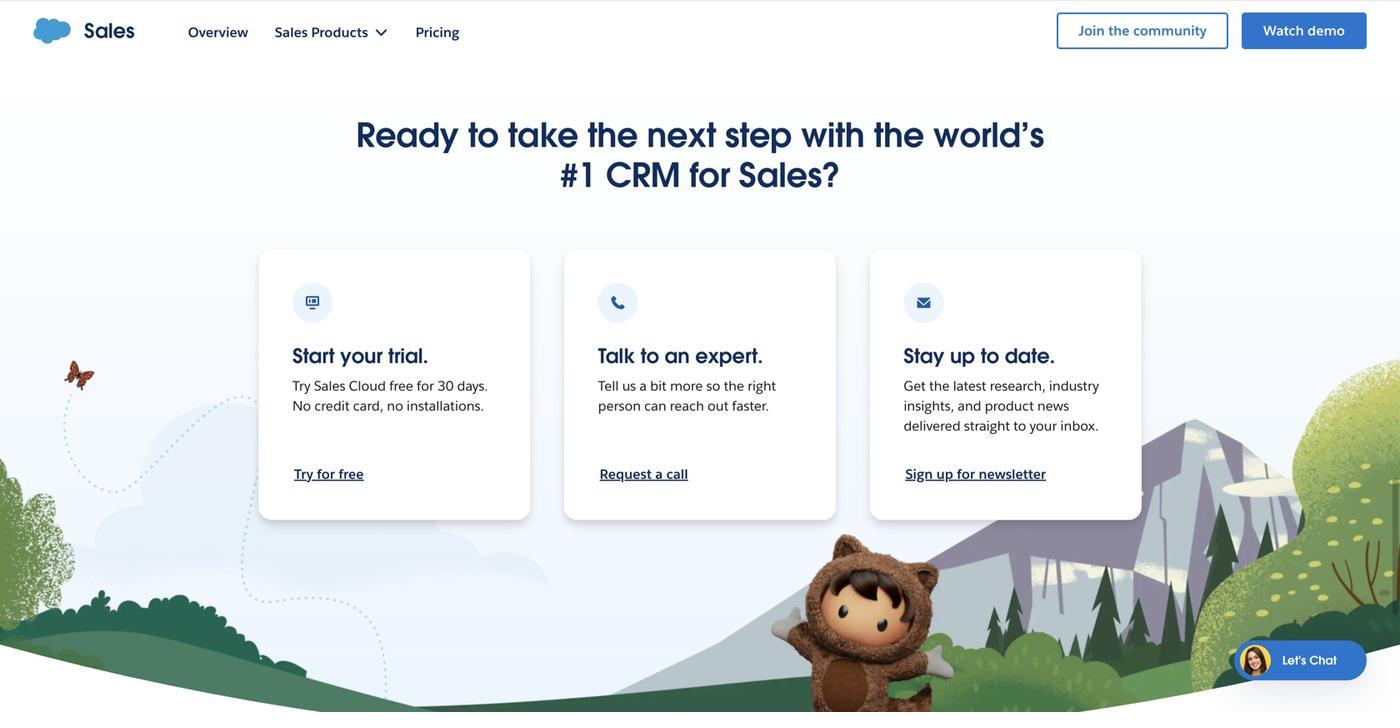 Task type: vqa. For each thing, say whether or not it's contained in the screenshot.
the up inside Stay up to date. Get the latest research, industry insights, and product news delivered straight to your inbox.
yes



Task type: describe. For each thing, give the bounding box(es) containing it.
the inside stay up to date. get the latest research, industry insights, and product news delivered straight to your inbox.
[[930, 378, 950, 395]]

date.
[[1005, 344, 1056, 369]]

talk
[[598, 344, 635, 369]]

let's chat
[[1283, 654, 1338, 669]]

take
[[508, 114, 579, 157]]

#1
[[560, 154, 597, 197]]

so
[[707, 378, 721, 395]]

world's
[[934, 114, 1045, 157]]

insights,
[[904, 398, 955, 415]]

free inside start your trial. try sales cloud free for 30 days. no credit card, no installations.
[[390, 378, 414, 395]]

to down product
[[1014, 418, 1027, 435]]

let's
[[1283, 654, 1307, 669]]

request a call link
[[598, 463, 690, 487]]

sales inside start your trial. try sales cloud free for 30 days. no credit card, no installations.
[[314, 378, 346, 395]]

site tools navigation
[[956, 10, 1368, 57]]

start your trial. try sales cloud free for 30 days. no credit card, no installations.
[[293, 344, 488, 415]]

an
[[665, 344, 690, 369]]

step
[[725, 114, 792, 157]]

newsletter
[[979, 466, 1047, 483]]

cloud
[[349, 378, 386, 395]]

30
[[438, 378, 454, 395]]

next
[[647, 114, 716, 157]]

chat
[[1310, 654, 1338, 669]]

stay up to date. get the latest research, industry insights, and product news delivered straight to your inbox.
[[904, 344, 1100, 435]]

sales?
[[739, 154, 841, 197]]

to inside ready to take the next step with the  world's #1 crm for sales?
[[468, 114, 499, 157]]

talk to an expert. tell us a bit more so the right person can reach out faster.
[[598, 344, 777, 415]]

the right with
[[874, 114, 925, 157]]

out
[[708, 398, 729, 415]]

latest
[[954, 378, 987, 395]]

the left next
[[588, 114, 638, 157]]

credit
[[315, 398, 350, 415]]

contact us 00800 7253 3333
[[986, 13, 1085, 48]]

sign up for newsletter link
[[904, 463, 1048, 487]]

sign up for newsletter
[[906, 466, 1047, 483]]

the inside 'talk to an expert. tell us a bit more so the right person can reach out faster.'
[[724, 378, 745, 395]]

stay
[[904, 344, 945, 369]]

expert.
[[696, 344, 764, 369]]

us
[[1051, 13, 1065, 28]]

product
[[985, 398, 1035, 415]]

00800
[[986, 33, 1022, 48]]

card,
[[353, 398, 384, 415]]

inbox.
[[1061, 418, 1099, 435]]

days.
[[457, 378, 488, 395]]

news
[[1038, 398, 1070, 415]]

straight
[[965, 418, 1011, 435]]

1 vertical spatial free
[[339, 466, 364, 483]]

with
[[801, 114, 865, 157]]

bit
[[651, 378, 667, 395]]

up for stay
[[951, 344, 976, 369]]



Task type: locate. For each thing, give the bounding box(es) containing it.
1 horizontal spatial your
[[1030, 418, 1058, 435]]

person
[[598, 398, 641, 415]]

your
[[340, 344, 383, 369], [1030, 418, 1058, 435]]

a inside request a call link
[[656, 466, 663, 483]]

for
[[690, 154, 730, 197], [417, 378, 434, 395], [317, 466, 335, 483], [957, 466, 976, 483]]

the
[[588, 114, 638, 157], [874, 114, 925, 157], [724, 378, 745, 395], [930, 378, 950, 395]]

the right so
[[724, 378, 745, 395]]

us
[[623, 378, 636, 395]]

1 horizontal spatial sales
[[314, 378, 346, 395]]

salesforce context menu utility navigation
[[1044, 11, 1368, 51]]

to left take on the left of page
[[468, 114, 499, 157]]

for inside ready to take the next step with the  world's #1 crm for sales?
[[690, 154, 730, 197]]

a right us
[[640, 378, 647, 395]]

1 horizontal spatial a
[[656, 466, 663, 483]]

call
[[667, 466, 689, 483]]

1 vertical spatial try
[[294, 466, 313, 483]]

and
[[958, 398, 982, 415]]

no
[[387, 398, 403, 415]]

up right sign at right
[[937, 466, 954, 483]]

more
[[670, 378, 703, 395]]

0 vertical spatial a
[[640, 378, 647, 395]]

installations.
[[407, 398, 484, 415]]

to
[[468, 114, 499, 157], [641, 344, 660, 369], [981, 344, 1000, 369], [1014, 418, 1027, 435]]

contact us link
[[1006, 13, 1065, 28]]

request
[[600, 466, 652, 483]]

for inside start your trial. try sales cloud free for 30 days. no credit card, no installations.
[[417, 378, 434, 395]]

tell
[[598, 378, 619, 395]]

reach
[[670, 398, 705, 415]]

your inside start your trial. try sales cloud free for 30 days. no credit card, no installations.
[[340, 344, 383, 369]]

let's chat button
[[1235, 641, 1368, 681]]

no
[[293, 398, 311, 415]]

up inside stay up to date. get the latest research, industry insights, and product news delivered straight to your inbox.
[[951, 344, 976, 369]]

try for free link
[[293, 463, 366, 487]]

a left call on the left bottom of page
[[656, 466, 663, 483]]

your down "news"
[[1030, 418, 1058, 435]]

to left an
[[641, 344, 660, 369]]

sales
[[84, 18, 135, 44], [314, 378, 346, 395]]

request a call
[[600, 466, 689, 483]]

1 vertical spatial a
[[656, 466, 663, 483]]

free
[[390, 378, 414, 395], [339, 466, 364, 483]]

to up the latest
[[981, 344, 1000, 369]]

crm
[[606, 154, 681, 197]]

up for sign
[[937, 466, 954, 483]]

a
[[640, 378, 647, 395], [656, 466, 663, 483]]

for left 30 at the left bottom
[[417, 378, 434, 395]]

get
[[904, 378, 926, 395]]

3333
[[1056, 33, 1085, 48]]

try
[[293, 378, 311, 395], [294, 466, 313, 483]]

right
[[748, 378, 777, 395]]

delivered
[[904, 418, 961, 435]]

0 vertical spatial sales
[[84, 18, 135, 44]]

0 vertical spatial up
[[951, 344, 976, 369]]

research,
[[990, 378, 1046, 395]]

try down no
[[294, 466, 313, 483]]

1 vertical spatial sales
[[314, 378, 346, 395]]

up
[[951, 344, 976, 369], [937, 466, 954, 483]]

ready
[[356, 114, 459, 157]]

for left newsletter
[[957, 466, 976, 483]]

faster.
[[732, 398, 769, 415]]

0 horizontal spatial a
[[640, 378, 647, 395]]

your inside stay up to date. get the latest research, industry insights, and product news delivered straight to your inbox.
[[1030, 418, 1058, 435]]

sales link
[[33, 18, 135, 44]]

try inside start your trial. try sales cloud free for 30 days. no credit card, no installations.
[[293, 378, 311, 395]]

for down credit in the left of the page
[[317, 466, 335, 483]]

1 vertical spatial your
[[1030, 418, 1058, 435]]

your up cloud
[[340, 344, 383, 369]]

0 horizontal spatial sales
[[84, 18, 135, 44]]

free down card, at the left of the page
[[339, 466, 364, 483]]

0 vertical spatial free
[[390, 378, 414, 395]]

1 vertical spatial up
[[937, 466, 954, 483]]

to inside 'talk to an expert. tell us a bit more so the right person can reach out faster.'
[[641, 344, 660, 369]]

try up no
[[293, 378, 311, 395]]

a inside 'talk to an expert. tell us a bit more so the right person can reach out faster.'
[[640, 378, 647, 395]]

try inside try for free link
[[294, 466, 313, 483]]

industry
[[1050, 378, 1100, 395]]

start
[[293, 344, 335, 369]]

trial.
[[388, 344, 429, 369]]

1 horizontal spatial free
[[390, 378, 414, 395]]

for right crm
[[690, 154, 730, 197]]

0 horizontal spatial free
[[339, 466, 364, 483]]

free up no
[[390, 378, 414, 395]]

7253
[[1025, 33, 1053, 48]]

can
[[645, 398, 667, 415]]

0 vertical spatial try
[[293, 378, 311, 395]]

sign
[[906, 466, 933, 483]]

0 horizontal spatial your
[[340, 344, 383, 369]]

up up the latest
[[951, 344, 976, 369]]

try for free
[[294, 466, 364, 483]]

0 vertical spatial your
[[340, 344, 383, 369]]

contact
[[1006, 13, 1048, 28]]

the up 'insights,'
[[930, 378, 950, 395]]

ready to take the next step with the  world's #1 crm for sales?
[[356, 114, 1045, 197]]



